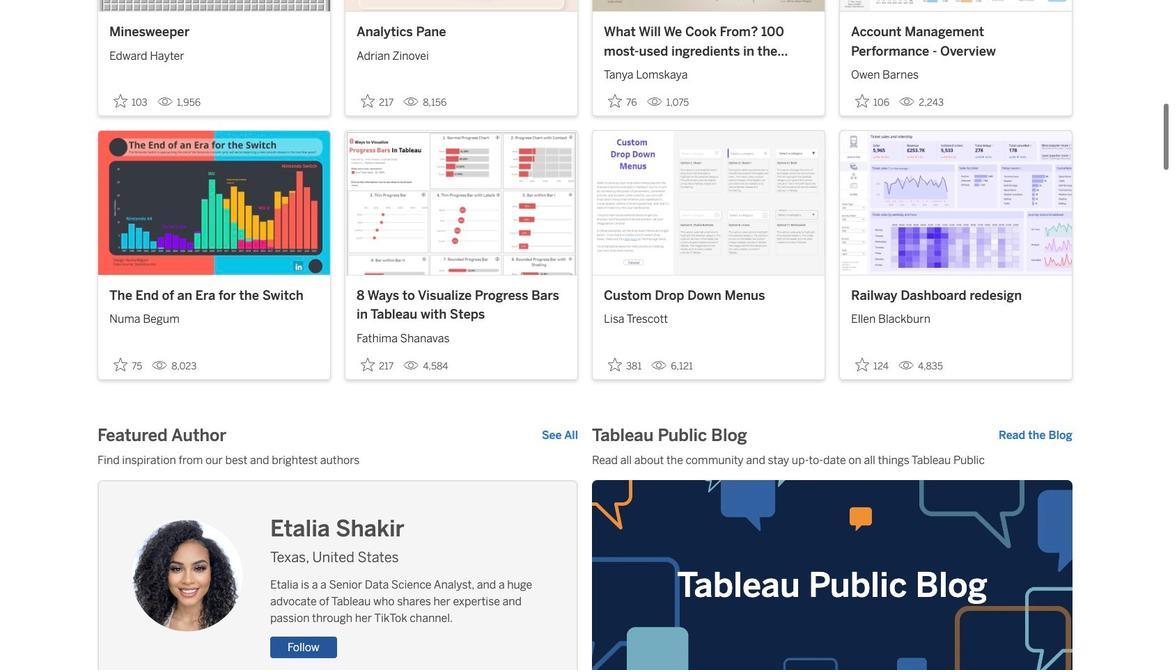 Task type: vqa. For each thing, say whether or not it's contained in the screenshot.
the Understand environmental and biodiversity outcomes through data visualizations element on the bottom of page
no



Task type: locate. For each thing, give the bounding box(es) containing it.
workbook thumbnail image
[[98, 0, 330, 11], [345, 0, 577, 11], [593, 0, 825, 11], [840, 0, 1072, 11], [98, 131, 330, 275], [345, 131, 577, 275], [593, 131, 825, 275], [840, 131, 1072, 275]]

add favorite image
[[114, 94, 127, 108], [361, 94, 375, 108], [361, 358, 375, 372], [855, 358, 869, 372]]

find inspiration from our best and brightest authors element
[[98, 453, 578, 469]]

read all about the community and stay up-to-date on all things tableau public element
[[592, 453, 1073, 469]]

add favorite image
[[608, 94, 622, 108], [855, 94, 869, 108], [114, 358, 127, 372], [608, 358, 622, 372]]

Add Favorite button
[[109, 90, 152, 113], [357, 90, 398, 113], [604, 90, 641, 113], [851, 90, 894, 113], [109, 354, 146, 377], [357, 354, 398, 377], [604, 354, 646, 377], [851, 354, 893, 377]]



Task type: describe. For each thing, give the bounding box(es) containing it.
see all featured authors element
[[542, 428, 578, 444]]

featured author: etalia.shakir image
[[132, 521, 243, 632]]

tableau public blog heading
[[592, 425, 747, 447]]

featured author heading
[[98, 425, 227, 447]]



